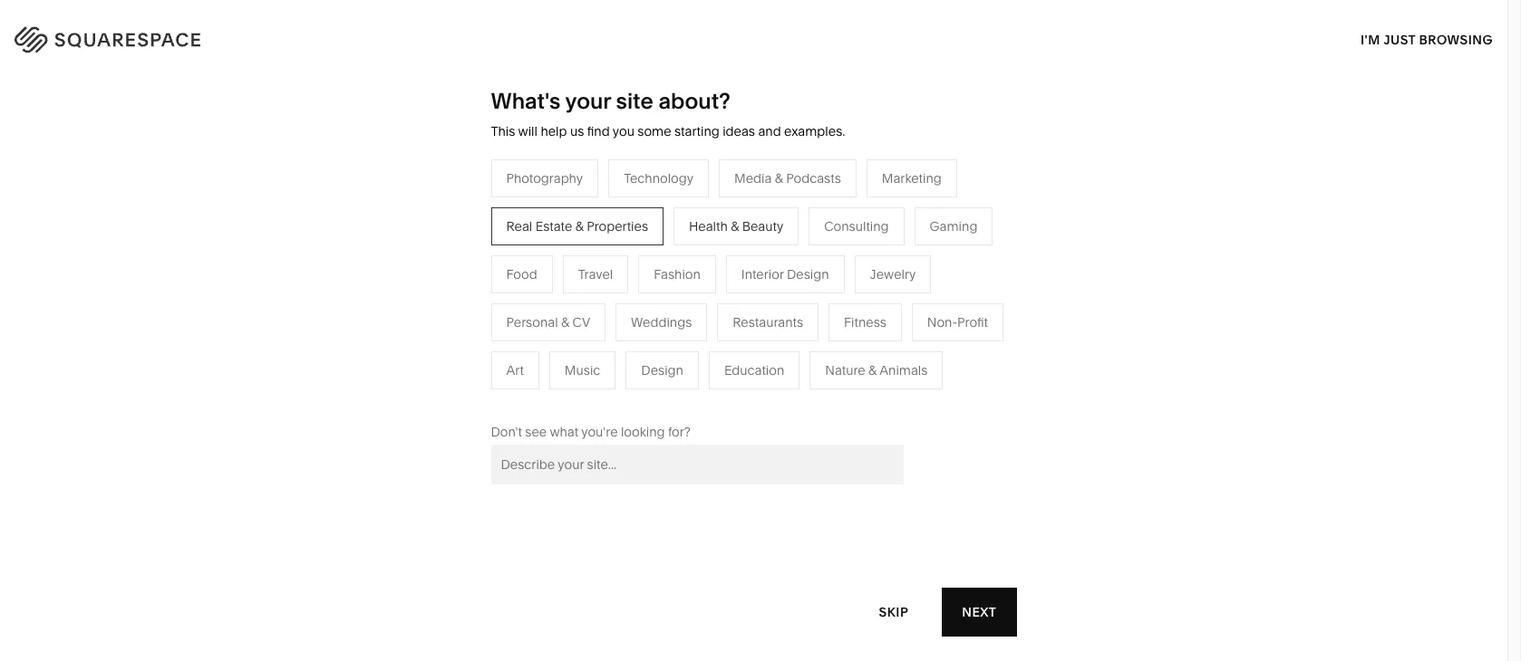 Task type: vqa. For each thing, say whether or not it's contained in the screenshot.
Start for Preview Comet
no



Task type: describe. For each thing, give the bounding box(es) containing it.
you
[[613, 123, 635, 140]]

design inside option
[[787, 266, 829, 283]]

& right home
[[879, 252, 887, 268]]

real inside radio
[[506, 218, 533, 235]]

photography
[[506, 170, 583, 187]]

fitness inside fitness radio
[[844, 314, 887, 331]]

travel inside "radio"
[[578, 266, 613, 283]]

Travel radio
[[563, 256, 629, 294]]

Education radio
[[709, 352, 800, 390]]

cv
[[573, 314, 590, 331]]

jewelry
[[870, 266, 916, 283]]

Consulting radio
[[809, 207, 905, 246]]

Don't see what you're looking for? field
[[491, 445, 904, 485]]

health & beauty
[[689, 218, 784, 235]]

professional services link
[[456, 279, 601, 295]]

& up travel "radio"
[[576, 218, 584, 235]]

beauty
[[742, 218, 784, 235]]

0 vertical spatial animals
[[893, 279, 941, 295]]

Interior Design radio
[[726, 256, 845, 294]]

about?
[[659, 88, 731, 114]]

fashion inside "option"
[[654, 266, 701, 283]]

Restaurants radio
[[718, 304, 819, 342]]

Gaming radio
[[915, 207, 993, 246]]

i'm just browsing link
[[1361, 15, 1494, 64]]

profits
[[570, 334, 608, 350]]

design inside option
[[641, 363, 684, 379]]

next button
[[942, 589, 1017, 638]]

Media & Podcasts radio
[[719, 159, 857, 198]]

1 vertical spatial podcasts
[[699, 306, 754, 323]]

squarespace logo image
[[36, 22, 238, 51]]

Weddings radio
[[616, 304, 708, 342]]

& left the cv
[[561, 314, 570, 331]]

this
[[491, 123, 515, 140]]

entertainment link
[[456, 388, 559, 404]]

events link
[[648, 334, 705, 350]]

don't
[[491, 424, 522, 441]]

Non-Profit radio
[[912, 304, 1004, 342]]

business
[[491, 306, 545, 323]]

personal & cv
[[506, 314, 590, 331]]

browsing
[[1420, 31, 1494, 48]]

next
[[962, 604, 997, 621]]

1 vertical spatial weddings
[[648, 361, 709, 377]]

starting
[[675, 123, 720, 140]]

0 horizontal spatial fashion
[[456, 252, 503, 268]]

what's your site about? this will help us find you some starting ideas and examples.
[[491, 88, 845, 140]]

non- inside non-profit 'radio'
[[928, 314, 958, 331]]

restaurants link
[[648, 279, 736, 295]]

& down home & decor
[[882, 279, 891, 295]]

log             in
[[1442, 28, 1485, 44]]

profit
[[958, 314, 988, 331]]

community & non-profits link
[[456, 334, 626, 350]]

technology
[[624, 170, 694, 187]]

in
[[1472, 28, 1485, 44]]

examples.
[[784, 123, 845, 140]]

0 vertical spatial nature
[[839, 279, 879, 295]]

real estate & properties link
[[648, 388, 808, 404]]

Personal & CV radio
[[491, 304, 606, 342]]

& right health
[[731, 218, 739, 235]]

0 vertical spatial restaurants
[[648, 279, 718, 295]]

fashion link
[[456, 252, 521, 268]]

weddings link
[[648, 361, 727, 377]]

Music radio
[[549, 352, 616, 390]]

consulting
[[825, 218, 889, 235]]

1 vertical spatial media & podcasts
[[648, 306, 754, 323]]

interior
[[742, 266, 784, 283]]

see
[[525, 424, 547, 441]]

properties inside radio
[[587, 218, 648, 235]]

marketing
[[882, 170, 942, 187]]

local business
[[456, 306, 545, 323]]

entertainment
[[456, 388, 540, 404]]

ideas
[[723, 123, 755, 140]]

us
[[570, 123, 584, 140]]

professional services
[[456, 279, 583, 295]]

community & non-profits
[[456, 334, 608, 350]]

Nature & Animals radio
[[810, 352, 943, 390]]

just
[[1384, 31, 1416, 48]]

local
[[456, 306, 488, 323]]

1 horizontal spatial estate
[[677, 388, 714, 404]]

education
[[724, 363, 785, 379]]

& down fitness radio
[[869, 363, 877, 379]]

log             in link
[[1442, 28, 1485, 44]]

& down personal
[[529, 334, 537, 350]]

site
[[616, 88, 654, 114]]



Task type: locate. For each thing, give the bounding box(es) containing it.
animals inside nature & animals radio
[[880, 363, 928, 379]]

1 vertical spatial nature
[[825, 363, 866, 379]]

podcasts down examples. at right top
[[786, 170, 841, 187]]

non-profit
[[928, 314, 988, 331]]

home & decor link
[[839, 252, 945, 268]]

media & podcasts inside media & podcasts radio
[[735, 170, 841, 187]]

weddings
[[631, 314, 692, 331], [648, 361, 709, 377]]

weddings up events
[[631, 314, 692, 331]]

animals down decor
[[893, 279, 941, 295]]

1 vertical spatial estate
[[677, 388, 714, 404]]

& down restaurants link
[[688, 306, 696, 323]]

Food radio
[[491, 256, 553, 294]]

Fitness radio
[[829, 304, 902, 342]]

interior design
[[742, 266, 829, 283]]

professional
[[456, 279, 529, 295]]

your
[[565, 88, 611, 114]]

you're
[[582, 424, 618, 441]]

media inside radio
[[735, 170, 772, 187]]

Photography radio
[[491, 159, 599, 198]]

nature
[[839, 279, 879, 295], [825, 363, 866, 379]]

1 vertical spatial media
[[648, 306, 685, 323]]

0 vertical spatial real
[[506, 218, 533, 235]]

travel up restaurants link
[[648, 252, 683, 268]]

design down events
[[641, 363, 684, 379]]

gaming
[[930, 218, 978, 235]]

0 horizontal spatial design
[[641, 363, 684, 379]]

0 vertical spatial non-
[[928, 314, 958, 331]]

nature & animals inside radio
[[825, 363, 928, 379]]

podcasts inside radio
[[786, 170, 841, 187]]

1 horizontal spatial restaurants
[[733, 314, 804, 331]]

design
[[787, 266, 829, 283], [641, 363, 684, 379]]

travel
[[648, 252, 683, 268], [578, 266, 613, 283]]

0 horizontal spatial media
[[648, 306, 685, 323]]

Technology radio
[[609, 159, 709, 198]]

real estate & properties down weddings link
[[648, 388, 790, 404]]

&
[[775, 170, 783, 187], [576, 218, 584, 235], [731, 218, 739, 235], [879, 252, 887, 268], [882, 279, 891, 295], [688, 306, 696, 323], [561, 314, 570, 331], [529, 334, 537, 350], [869, 363, 877, 379], [717, 388, 725, 404]]

0 vertical spatial podcasts
[[786, 170, 841, 187]]

restaurants down interior
[[733, 314, 804, 331]]

nature down home
[[839, 279, 879, 295]]

1 vertical spatial non-
[[540, 334, 570, 350]]

i'm just browsing
[[1361, 31, 1494, 48]]

0 vertical spatial design
[[787, 266, 829, 283]]

restaurants inside restaurants radio
[[733, 314, 804, 331]]

real estate & properties
[[506, 218, 648, 235], [648, 388, 790, 404]]

restaurants down travel link
[[648, 279, 718, 295]]

0 vertical spatial estate
[[536, 218, 573, 235]]

0 horizontal spatial properties
[[587, 218, 648, 235]]

non-
[[928, 314, 958, 331], [540, 334, 570, 350]]

1 vertical spatial real estate & properties
[[648, 388, 790, 404]]

media & podcasts down and
[[735, 170, 841, 187]]

restaurants
[[648, 279, 718, 295], [733, 314, 804, 331]]

events
[[648, 334, 687, 350]]

Jewelry radio
[[855, 256, 932, 294]]

design right interior
[[787, 266, 829, 283]]

0 horizontal spatial estate
[[536, 218, 573, 235]]

1 horizontal spatial fashion
[[654, 266, 701, 283]]

weddings inside option
[[631, 314, 692, 331]]

0 vertical spatial media
[[735, 170, 772, 187]]

media & podcasts down restaurants link
[[648, 306, 754, 323]]

weddings down "events" link
[[648, 361, 709, 377]]

1 vertical spatial nature & animals
[[825, 363, 928, 379]]

and
[[758, 123, 781, 140]]

home
[[839, 252, 876, 268]]

i'm
[[1361, 31, 1381, 48]]

degraw image
[[544, 620, 964, 662]]

1 horizontal spatial non-
[[928, 314, 958, 331]]

animals
[[893, 279, 941, 295], [880, 363, 928, 379]]

fitness link
[[839, 306, 900, 323]]

food
[[506, 266, 537, 283]]

health
[[689, 218, 728, 235]]

1 vertical spatial properties
[[728, 388, 790, 404]]

0 horizontal spatial non-
[[540, 334, 570, 350]]

skip button
[[859, 588, 929, 638]]

real down weddings link
[[648, 388, 674, 404]]

1 vertical spatial real
[[648, 388, 674, 404]]

home & decor
[[839, 252, 927, 268]]

0 horizontal spatial real
[[506, 218, 533, 235]]

Real Estate & Properties radio
[[491, 207, 664, 246]]

estate
[[536, 218, 573, 235], [677, 388, 714, 404]]

media & podcasts
[[735, 170, 841, 187], [648, 306, 754, 323]]

0 horizontal spatial travel
[[578, 266, 613, 283]]

podcasts down restaurants link
[[699, 306, 754, 323]]

some
[[638, 123, 672, 140]]

Design radio
[[626, 352, 699, 390]]

animals down fitness radio
[[880, 363, 928, 379]]

0 vertical spatial real estate & properties
[[506, 218, 648, 235]]

personal
[[506, 314, 558, 331]]

for?
[[668, 424, 691, 441]]

art
[[506, 363, 524, 379]]

media & podcasts link
[[648, 306, 772, 323]]

non- down nature & animals link
[[928, 314, 958, 331]]

1 vertical spatial restaurants
[[733, 314, 804, 331]]

log
[[1442, 28, 1469, 44]]

will
[[518, 123, 538, 140]]

looking
[[621, 424, 665, 441]]

nature & animals down fitness radio
[[825, 363, 928, 379]]

1 horizontal spatial media
[[735, 170, 772, 187]]

real estate & properties inside radio
[[506, 218, 648, 235]]

Art radio
[[491, 352, 539, 390]]

local business link
[[456, 306, 563, 323]]

media
[[735, 170, 772, 187], [648, 306, 685, 323]]

fashion up professional
[[456, 252, 503, 268]]

1 horizontal spatial real
[[648, 388, 674, 404]]

find
[[587, 123, 610, 140]]

nature & animals
[[839, 279, 941, 295], [825, 363, 928, 379]]

real up fashion link
[[506, 218, 533, 235]]

1 vertical spatial animals
[[880, 363, 928, 379]]

1 horizontal spatial podcasts
[[786, 170, 841, 187]]

travel link
[[648, 252, 701, 268]]

& down the education
[[717, 388, 725, 404]]

media up events
[[648, 306, 685, 323]]

1 vertical spatial design
[[641, 363, 684, 379]]

0 vertical spatial weddings
[[631, 314, 692, 331]]

properties up travel "radio"
[[587, 218, 648, 235]]

properties down the education
[[728, 388, 790, 404]]

nature down fitness radio
[[825, 363, 866, 379]]

fashion up weddings option
[[654, 266, 701, 283]]

1 horizontal spatial design
[[787, 266, 829, 283]]

travel up the cv
[[578, 266, 613, 283]]

estate inside radio
[[536, 218, 573, 235]]

what
[[550, 424, 579, 441]]

fashion
[[456, 252, 503, 268], [654, 266, 701, 283]]

non- down personal & cv
[[540, 334, 570, 350]]

estate down photography radio
[[536, 218, 573, 235]]

what's
[[491, 88, 561, 114]]

real estate & properties up travel "radio"
[[506, 218, 648, 235]]

media up beauty
[[735, 170, 772, 187]]

Health & Beauty radio
[[674, 207, 799, 246]]

decor
[[890, 252, 927, 268]]

fitness
[[839, 306, 881, 323], [844, 314, 887, 331]]

0 vertical spatial media & podcasts
[[735, 170, 841, 187]]

music
[[565, 363, 601, 379]]

don't see what you're looking for?
[[491, 424, 691, 441]]

nature & animals link
[[839, 279, 960, 295]]

1 horizontal spatial properties
[[728, 388, 790, 404]]

properties
[[587, 218, 648, 235], [728, 388, 790, 404]]

podcasts
[[786, 170, 841, 187], [699, 306, 754, 323]]

real
[[506, 218, 533, 235], [648, 388, 674, 404]]

squarespace logo link
[[36, 22, 326, 51]]

nature & animals down home & decor link
[[839, 279, 941, 295]]

degraw element
[[544, 620, 964, 662]]

& down and
[[775, 170, 783, 187]]

estate down weddings link
[[677, 388, 714, 404]]

skip
[[879, 604, 909, 621]]

1 horizontal spatial travel
[[648, 252, 683, 268]]

nature inside radio
[[825, 363, 866, 379]]

0 horizontal spatial restaurants
[[648, 279, 718, 295]]

community
[[456, 334, 526, 350]]

Marketing radio
[[867, 159, 957, 198]]

services
[[532, 279, 583, 295]]

0 vertical spatial properties
[[587, 218, 648, 235]]

0 horizontal spatial podcasts
[[699, 306, 754, 323]]

0 vertical spatial nature & animals
[[839, 279, 941, 295]]

help
[[541, 123, 567, 140]]

Fashion radio
[[639, 256, 716, 294]]



